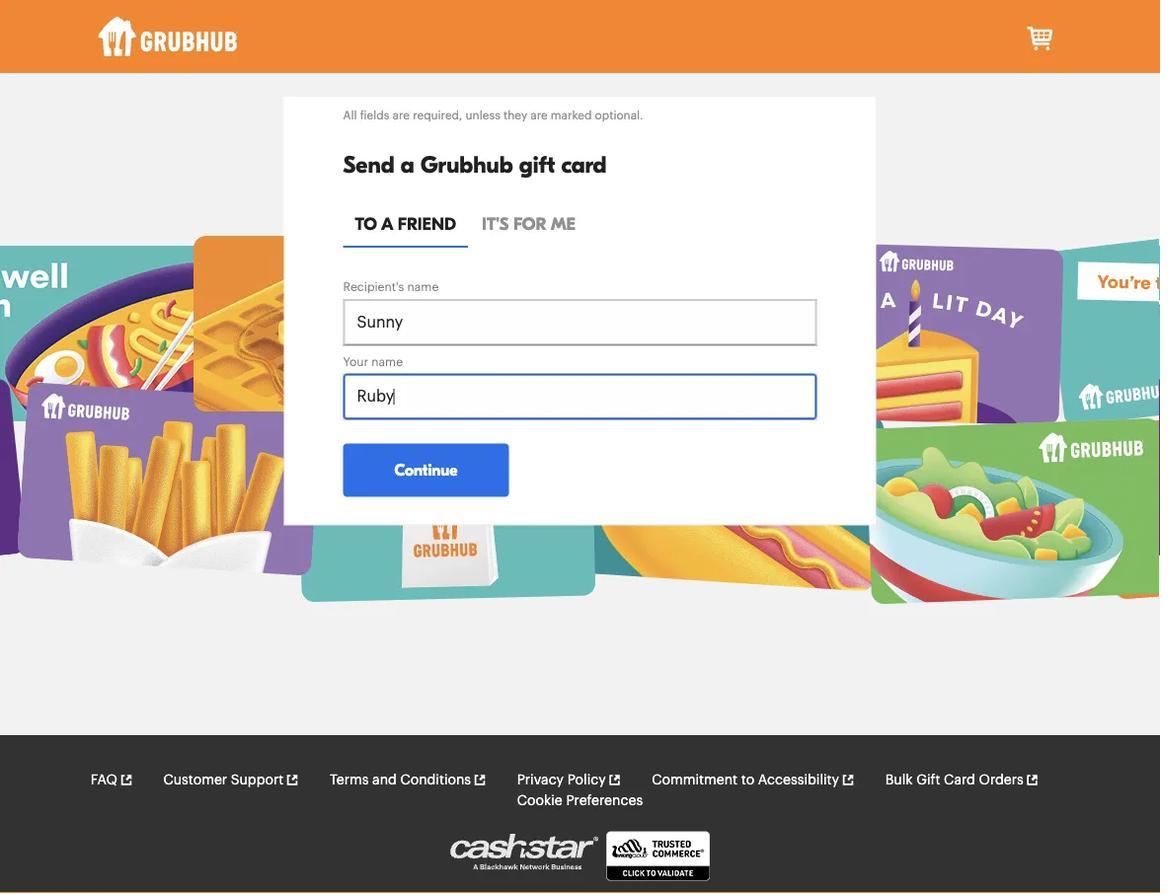 Task type: vqa. For each thing, say whether or not it's contained in the screenshot.
Commitment to Accessibility link
yes



Task type: describe. For each thing, give the bounding box(es) containing it.
commitment to accessibility link
[[652, 770, 855, 791]]

bulk
[[886, 774, 913, 788]]

faq link
[[91, 770, 133, 791]]

optional.
[[595, 110, 643, 121]]

cookie
[[517, 795, 563, 808]]

this site is protected by trustwave's trusted commerce program image
[[606, 832, 710, 882]]

orders
[[979, 774, 1024, 788]]

send
[[343, 152, 395, 178]]

to
[[741, 774, 755, 788]]

cashstar, a blackhawk network business link
[[450, 835, 606, 883]]

and
[[372, 774, 397, 788]]

it's
[[482, 214, 509, 234]]

cashstar, a blackhawk network business image
[[450, 835, 598, 871]]

commitment to accessibility
[[652, 774, 839, 788]]

bulk gift card orders link
[[886, 770, 1040, 791]]

commitment
[[652, 774, 738, 788]]

is this for me or someone else? tab list
[[343, 202, 817, 248]]

a for send
[[401, 152, 414, 178]]

2 are from the left
[[531, 110, 548, 121]]

card
[[944, 774, 976, 788]]

accessibility
[[758, 774, 839, 788]]

conditions
[[400, 774, 471, 788]]

your name
[[343, 356, 403, 368]]

grubhub
[[421, 152, 513, 178]]

recipient's
[[343, 281, 404, 293]]

fields
[[360, 110, 390, 121]]

terms
[[330, 774, 369, 788]]

go to cart page image
[[1025, 23, 1057, 55]]

customer support link
[[163, 770, 299, 791]]

all
[[343, 110, 357, 121]]

privacy
[[517, 774, 564, 788]]

grubhub image
[[98, 17, 238, 56]]

Recipient's name text field
[[343, 299, 817, 346]]

friend
[[398, 214, 456, 234]]

send a grubhub gift card
[[343, 152, 607, 178]]

card
[[561, 152, 607, 178]]



Task type: locate. For each thing, give the bounding box(es) containing it.
a right to on the left of the page
[[381, 214, 393, 234]]

your
[[343, 356, 368, 368]]

name for recipient's name
[[407, 281, 439, 293]]

are right they
[[531, 110, 548, 121]]

0 horizontal spatial are
[[393, 110, 410, 121]]

preferences
[[566, 795, 643, 808]]

they
[[504, 110, 528, 121]]

continue
[[395, 461, 458, 479]]

terms and conditions link
[[330, 770, 487, 791]]

1 horizontal spatial a
[[401, 152, 414, 178]]

policy
[[568, 774, 606, 788]]

1 horizontal spatial are
[[531, 110, 548, 121]]

to
[[355, 214, 377, 234]]

terms and conditions
[[330, 774, 471, 788]]

name
[[407, 281, 439, 293], [372, 356, 403, 368]]

to a friend
[[355, 214, 456, 234]]

gift
[[917, 774, 941, 788]]

unless
[[466, 110, 501, 121]]

bulk gift card orders
[[886, 774, 1024, 788]]

1 vertical spatial a
[[381, 214, 393, 234]]

customer
[[163, 774, 227, 788]]

Your name text field
[[343, 374, 817, 420]]

faq
[[91, 774, 117, 788]]

required,
[[413, 110, 463, 121]]

are right the fields at the top of the page
[[393, 110, 410, 121]]

all fields are required, unless they are marked optional.
[[343, 110, 643, 121]]

1 vertical spatial name
[[372, 356, 403, 368]]

name right recipient's at the top left of the page
[[407, 281, 439, 293]]

a inside is this for me or someone else? tab list
[[381, 214, 393, 234]]

0 horizontal spatial a
[[381, 214, 393, 234]]

0 vertical spatial a
[[401, 152, 414, 178]]

continue button
[[343, 444, 509, 497]]

privacy policy
[[517, 774, 606, 788]]

0 vertical spatial name
[[407, 281, 439, 293]]

cookie preferences
[[517, 795, 643, 808]]

it's for me
[[482, 214, 576, 234]]

0 horizontal spatial name
[[372, 356, 403, 368]]

name for your name
[[372, 356, 403, 368]]

recipient's name
[[343, 281, 439, 293]]

marked
[[551, 110, 592, 121]]

support
[[231, 774, 284, 788]]

a right send
[[401, 152, 414, 178]]

privacy policy link
[[517, 770, 622, 791]]

1 are from the left
[[393, 110, 410, 121]]

cookie preferences link
[[517, 791, 643, 812]]

a for to
[[381, 214, 393, 234]]

are
[[393, 110, 410, 121], [531, 110, 548, 121]]

name right your
[[372, 356, 403, 368]]

customer support
[[163, 774, 284, 788]]

gift
[[519, 152, 555, 178]]

a
[[401, 152, 414, 178], [381, 214, 393, 234]]

for
[[514, 214, 547, 234]]

me
[[551, 214, 576, 234]]

1 horizontal spatial name
[[407, 281, 439, 293]]



